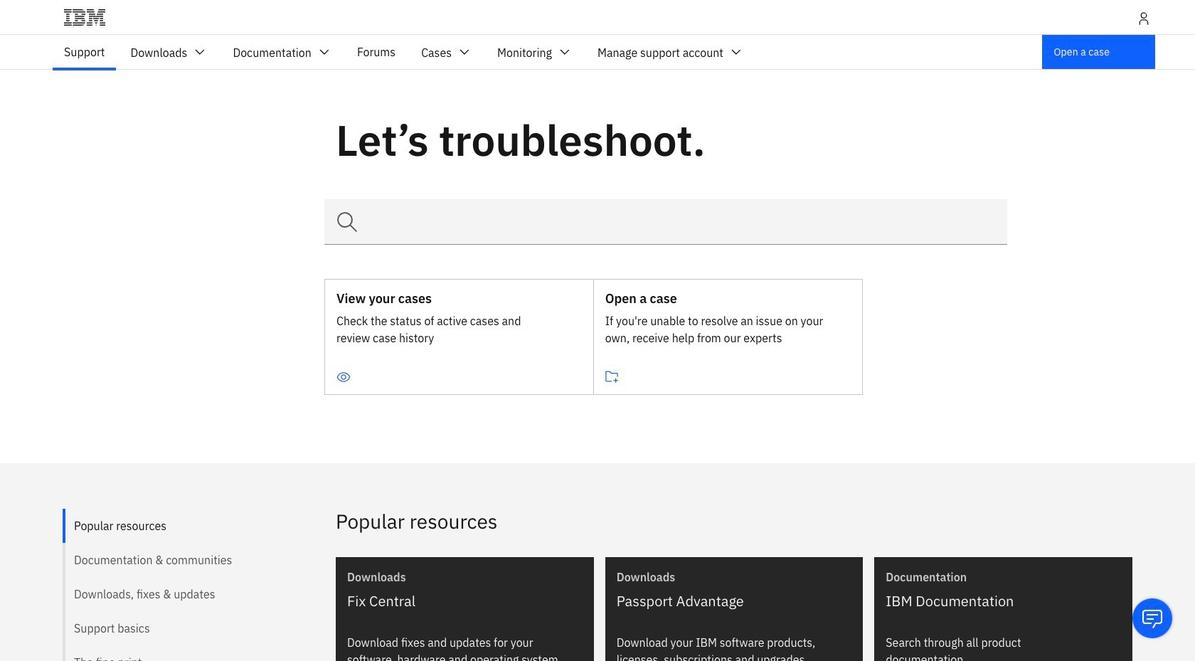 Task type: vqa. For each thing, say whether or not it's contained in the screenshot.
text box
yes



Task type: locate. For each thing, give the bounding box(es) containing it.
open the chat window image
[[1141, 607, 1164, 630]]

menu bar
[[51, 35, 756, 69]]

search through all product documentation region
[[875, 557, 1133, 661]]

download fixes and updates for your software, hardware and operating system region
[[336, 557, 594, 661]]

None text field
[[325, 199, 1008, 245]]

ibm element
[[34, 0, 1161, 34]]

None search field
[[325, 199, 1008, 245]]



Task type: describe. For each thing, give the bounding box(es) containing it.
user profile image
[[1137, 11, 1151, 26]]

download your ibm software products, licenses, subscriptions and upgrades region
[[605, 557, 863, 661]]



